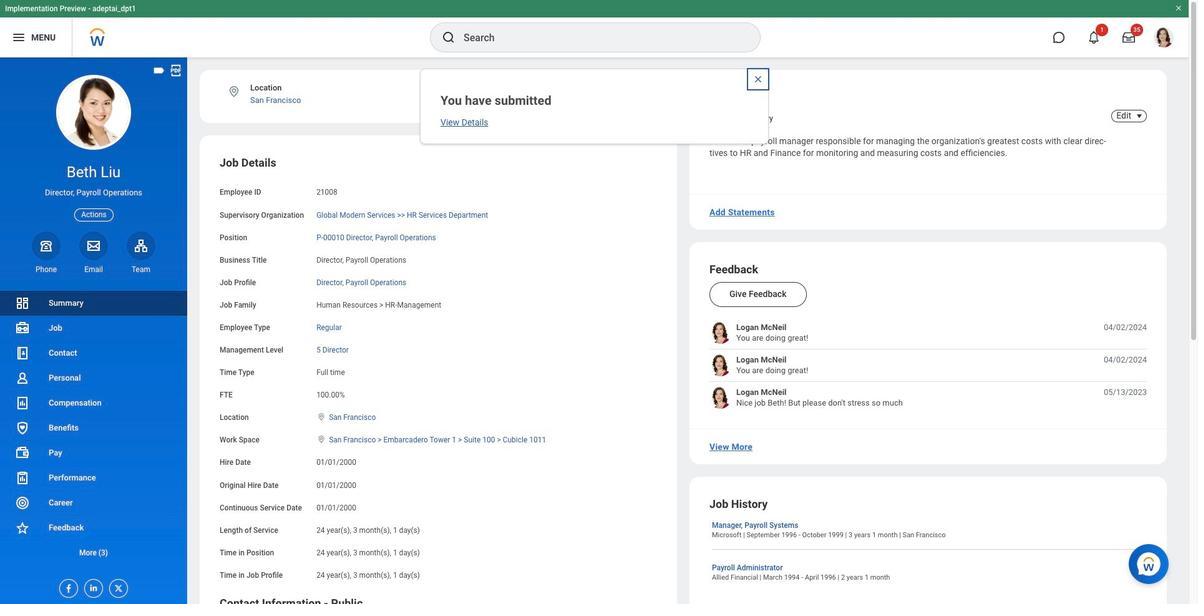 Task type: describe. For each thing, give the bounding box(es) containing it.
benefits image
[[15, 421, 30, 436]]

close image
[[754, 74, 764, 84]]

1 employee's photo (logan mcneil) image from the top
[[710, 322, 732, 344]]

view printable version (pdf) image
[[169, 64, 183, 77]]

tag image
[[152, 64, 166, 77]]

profile logan mcneil image
[[1154, 27, 1174, 50]]

performance image
[[15, 471, 30, 486]]

personal summary element
[[710, 112, 774, 123]]

summary image
[[15, 296, 30, 311]]

pay image
[[15, 446, 30, 461]]

search image
[[441, 30, 456, 45]]

email beth liu element
[[79, 265, 108, 275]]

view team image
[[134, 238, 149, 253]]

linkedin image
[[85, 580, 99, 593]]

2 employee's photo (logan mcneil) image from the top
[[710, 354, 732, 376]]

feedback image
[[15, 521, 30, 536]]



Task type: vqa. For each thing, say whether or not it's contained in the screenshot.
Search Workday search box
yes



Task type: locate. For each thing, give the bounding box(es) containing it.
phone beth liu element
[[32, 265, 61, 275]]

contact image
[[15, 346, 30, 361]]

location image
[[317, 435, 327, 444]]

inbox large image
[[1123, 31, 1136, 44]]

location image
[[227, 85, 241, 99], [317, 413, 327, 422]]

full time element
[[317, 366, 345, 377]]

1 horizontal spatial list
[[710, 322, 1148, 409]]

1 horizontal spatial location image
[[317, 413, 327, 422]]

compensation image
[[15, 396, 30, 411]]

Search Workday  search field
[[464, 24, 735, 51]]

personal image
[[15, 371, 30, 386]]

3 employee's photo (logan mcneil) image from the top
[[710, 387, 732, 409]]

navigation pane region
[[0, 57, 187, 604]]

1 vertical spatial location image
[[317, 413, 327, 422]]

caret down image
[[1133, 111, 1148, 121]]

group
[[220, 156, 657, 581]]

banner
[[0, 0, 1189, 57]]

0 vertical spatial employee's photo (logan mcneil) image
[[710, 322, 732, 344]]

0 horizontal spatial location image
[[227, 85, 241, 99]]

2 vertical spatial employee's photo (logan mcneil) image
[[710, 387, 732, 409]]

dialog
[[420, 69, 769, 144]]

0 vertical spatial location image
[[227, 85, 241, 99]]

1 vertical spatial employee's photo (logan mcneil) image
[[710, 354, 732, 376]]

employee's photo (logan mcneil) image
[[710, 322, 732, 344], [710, 354, 732, 376], [710, 387, 732, 409]]

career image
[[15, 496, 30, 511]]

justify image
[[11, 30, 26, 45]]

phone image
[[37, 238, 55, 253]]

0 horizontal spatial list
[[0, 291, 187, 566]]

x image
[[110, 580, 124, 594]]

team beth liu element
[[127, 265, 155, 275]]

list
[[0, 291, 187, 566], [710, 322, 1148, 409]]

job image
[[15, 321, 30, 336]]

close environment banner image
[[1176, 4, 1183, 12]]

mail image
[[86, 238, 101, 253]]

facebook image
[[60, 580, 74, 594]]

notifications large image
[[1088, 31, 1101, 44]]



